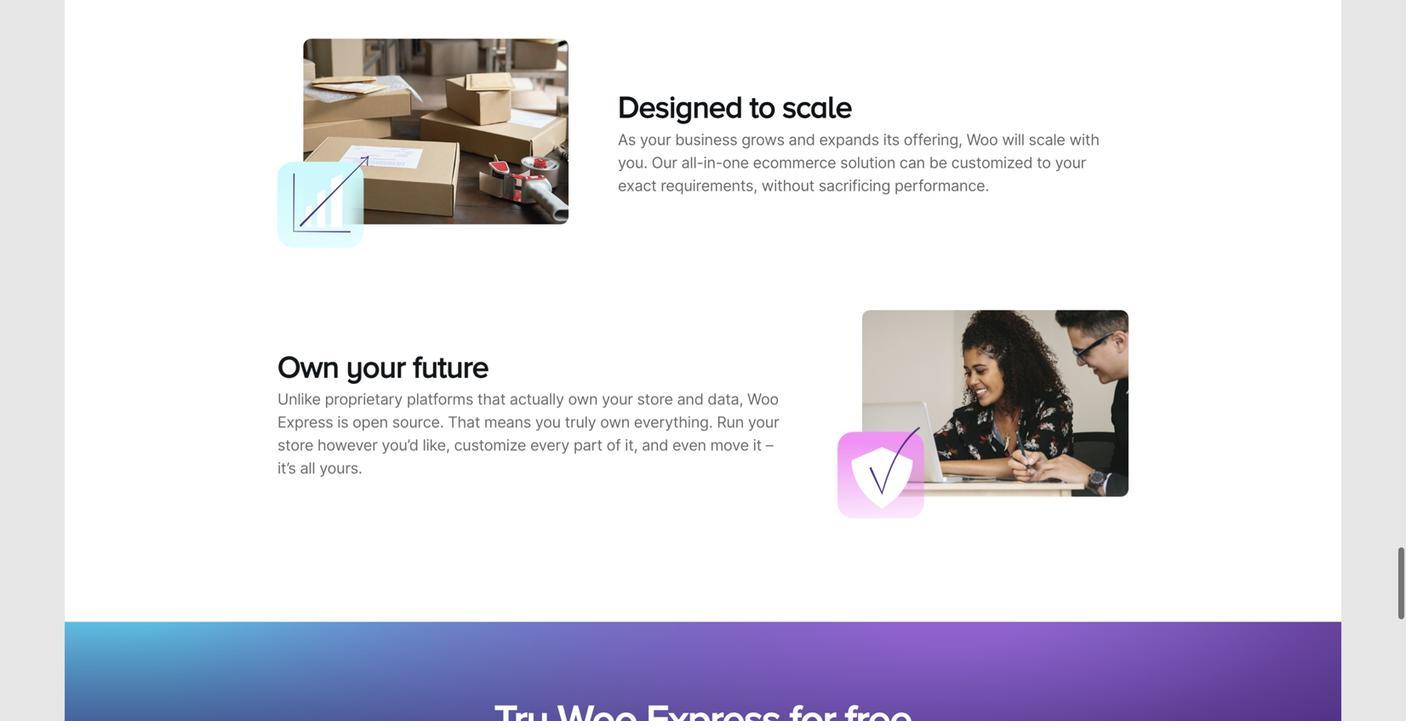 Task type: vqa. For each thing, say whether or not it's contained in the screenshot.
bottom Show subcategories icon
no



Task type: describe. For each thing, give the bounding box(es) containing it.
without
[[762, 176, 815, 195]]

that
[[478, 389, 506, 408]]

customized
[[952, 153, 1033, 172]]

performance.
[[895, 176, 990, 195]]

1 vertical spatial scale
[[1029, 130, 1066, 149]]

as
[[618, 130, 636, 149]]

everything.
[[634, 412, 713, 431]]

part
[[574, 435, 603, 454]]

your up –
[[748, 412, 780, 431]]

our
[[652, 153, 678, 172]]

0 horizontal spatial own
[[568, 389, 598, 408]]

own your future unlike proprietary platforms that actually own your store and data, woo express is open source. that means you truly own everything. run your store however you'd like, customize every part of it, and even move it – it's all yours.
[[278, 349, 780, 477]]

business
[[675, 130, 738, 149]]

designed
[[618, 90, 743, 124]]

proprietary
[[325, 389, 403, 408]]

sacrificing
[[819, 176, 891, 195]]

0 vertical spatial to
[[750, 90, 776, 124]]

0 vertical spatial store
[[637, 389, 673, 408]]

all-
[[682, 153, 704, 172]]

your up of
[[602, 389, 633, 408]]

open
[[353, 412, 388, 431]]

expands
[[820, 130, 880, 149]]

that
[[448, 412, 480, 431]]

it
[[753, 435, 762, 454]]

your up our
[[640, 130, 671, 149]]

1 horizontal spatial own
[[600, 412, 630, 431]]

0 horizontal spatial store
[[278, 435, 314, 454]]

truly
[[565, 412, 596, 431]]

run
[[717, 412, 744, 431]]



Task type: locate. For each thing, give the bounding box(es) containing it.
store up it's
[[278, 435, 314, 454]]

your down with
[[1056, 153, 1087, 172]]

woo
[[967, 130, 998, 149], [748, 389, 779, 408]]

it,
[[625, 435, 638, 454]]

2 vertical spatial and
[[642, 435, 669, 454]]

woo right data,
[[748, 389, 779, 408]]

0 vertical spatial and
[[789, 130, 815, 149]]

woo inside the designed to scale as your business grows and expands its offering, woo will scale with you. our all-in-one ecommerce solution can be customized to your exact requirements, without sacrificing performance.
[[967, 130, 998, 149]]

1 vertical spatial and
[[677, 389, 704, 408]]

all
[[300, 458, 315, 477]]

unlike
[[278, 389, 321, 408]]

every
[[530, 435, 570, 454]]

solution
[[841, 153, 896, 172]]

and
[[789, 130, 815, 149], [677, 389, 704, 408], [642, 435, 669, 454]]

is
[[337, 412, 349, 431]]

platforms
[[407, 389, 474, 408]]

you
[[535, 412, 561, 431]]

grows
[[742, 130, 785, 149]]

0 vertical spatial own
[[568, 389, 598, 408]]

–
[[766, 435, 774, 454]]

of
[[607, 435, 621, 454]]

and right it,
[[642, 435, 669, 454]]

move
[[711, 435, 749, 454]]

1 horizontal spatial store
[[637, 389, 673, 408]]

1 horizontal spatial woo
[[967, 130, 998, 149]]

exact
[[618, 176, 657, 195]]

its
[[884, 130, 900, 149]]

will
[[1003, 130, 1025, 149]]

means
[[484, 412, 531, 431]]

to up grows
[[750, 90, 776, 124]]

with
[[1070, 130, 1100, 149]]

store
[[637, 389, 673, 408], [278, 435, 314, 454]]

scale right will
[[1029, 130, 1066, 149]]

0 horizontal spatial and
[[642, 435, 669, 454]]

1 vertical spatial own
[[600, 412, 630, 431]]

customize
[[454, 435, 526, 454]]

designed to scale as your business grows and expands its offering, woo will scale with you. our all-in-one ecommerce solution can be customized to your exact requirements, without sacrificing performance.
[[618, 90, 1100, 195]]

your up proprietary
[[346, 349, 406, 383]]

store up everything. on the bottom of page
[[637, 389, 673, 408]]

you.
[[618, 153, 648, 172]]

one
[[723, 153, 749, 172]]

1 vertical spatial store
[[278, 435, 314, 454]]

express
[[278, 412, 333, 431]]

0 vertical spatial scale
[[783, 90, 853, 124]]

and inside the designed to scale as your business grows and expands its offering, woo will scale with you. our all-in-one ecommerce solution can be customized to your exact requirements, without sacrificing performance.
[[789, 130, 815, 149]]

own
[[278, 349, 339, 383]]

scale up expands
[[783, 90, 853, 124]]

actually
[[510, 389, 564, 408]]

data,
[[708, 389, 744, 408]]

scale
[[783, 90, 853, 124], [1029, 130, 1066, 149]]

0 horizontal spatial scale
[[783, 90, 853, 124]]

source.
[[392, 412, 444, 431]]

0 vertical spatial woo
[[967, 130, 998, 149]]

and up everything. on the bottom of page
[[677, 389, 704, 408]]

2 horizontal spatial and
[[789, 130, 815, 149]]

1 vertical spatial to
[[1037, 153, 1051, 172]]

own up the truly
[[568, 389, 598, 408]]

woo inside 'own your future unlike proprietary platforms that actually own your store and data, woo express is open source. that means you truly own everything. run your store however you'd like, customize every part of it, and even move it – it's all yours.'
[[748, 389, 779, 408]]

it's
[[278, 458, 296, 477]]

you'd
[[382, 435, 419, 454]]

even
[[673, 435, 707, 454]]

and up ecommerce
[[789, 130, 815, 149]]

offering,
[[904, 130, 963, 149]]

1 horizontal spatial to
[[1037, 153, 1051, 172]]

can
[[900, 153, 926, 172]]

ecommerce
[[753, 153, 837, 172]]

woo up customized
[[967, 130, 998, 149]]

like,
[[423, 435, 450, 454]]

be
[[930, 153, 948, 172]]

future
[[413, 349, 489, 383]]

yours.
[[320, 458, 362, 477]]

to
[[750, 90, 776, 124], [1037, 153, 1051, 172]]

your
[[640, 130, 671, 149], [1056, 153, 1087, 172], [346, 349, 406, 383], [602, 389, 633, 408], [748, 412, 780, 431]]

0 horizontal spatial to
[[750, 90, 776, 124]]

to right customized
[[1037, 153, 1051, 172]]

however
[[318, 435, 378, 454]]

requirements,
[[661, 176, 758, 195]]

1 horizontal spatial and
[[677, 389, 704, 408]]

0 horizontal spatial woo
[[748, 389, 779, 408]]

own up of
[[600, 412, 630, 431]]

own
[[568, 389, 598, 408], [600, 412, 630, 431]]

1 horizontal spatial scale
[[1029, 130, 1066, 149]]

1 vertical spatial woo
[[748, 389, 779, 408]]

in-
[[704, 153, 723, 172]]



